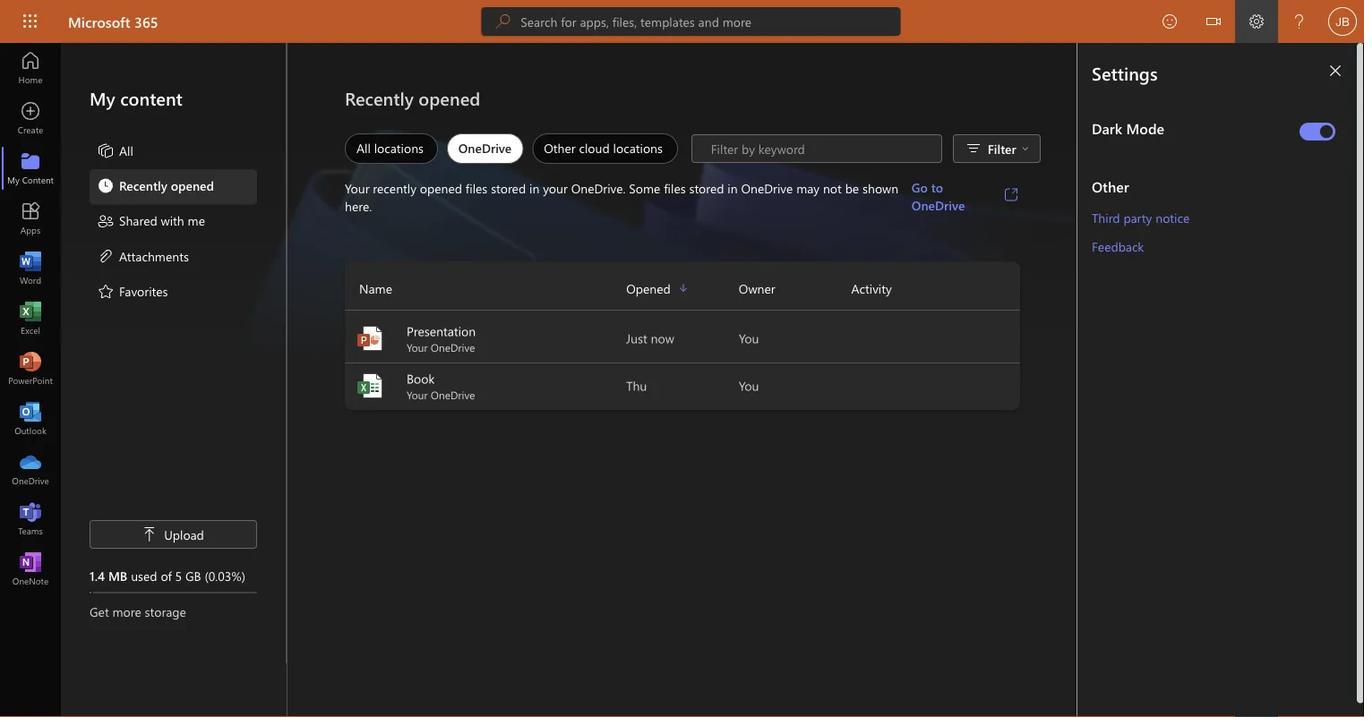 Task type: locate. For each thing, give the bounding box(es) containing it.
2 you from the top
[[739, 378, 759, 394]]

all for all
[[119, 142, 133, 159]]

files right some on the left top of the page
[[664, 180, 686, 196]]

opened
[[419, 86, 480, 110], [171, 177, 214, 194], [420, 180, 462, 196]]

activity, column 4 of 4 column header
[[852, 274, 1020, 303]]

other inside other cloud locations tab
[[544, 140, 576, 156]]

locations up recently
[[374, 140, 424, 156]]

go to onedrive
[[912, 179, 965, 214]]

1 files from the left
[[466, 180, 488, 196]]

you for just now
[[739, 330, 759, 347]]

content
[[120, 86, 183, 110]]

stored right some on the left top of the page
[[689, 180, 724, 196]]

dark mode element
[[1092, 118, 1293, 138]]

onedrive inside book your onedrive
[[431, 388, 475, 402]]

onedrive for go to onedrive
[[912, 197, 965, 214]]

your down presentation
[[407, 340, 428, 355]]

microsoft 365
[[68, 12, 158, 31]]

in left 'your'
[[529, 180, 540, 196]]

1 stored from the left
[[491, 180, 526, 196]]

tab list
[[340, 129, 682, 168]]

microsoft 365 banner
[[0, 0, 1364, 46]]

onedrive
[[458, 140, 512, 156], [741, 180, 793, 196], [912, 197, 965, 214], [431, 340, 475, 355], [431, 388, 475, 402]]

jb
[[1336, 14, 1350, 28]]

1.4
[[90, 568, 105, 584]]

other element
[[1092, 176, 1343, 196]]

create image
[[22, 109, 39, 127]]

third
[[1092, 209, 1120, 226]]

0 horizontal spatial all
[[119, 142, 133, 159]]

files down onedrive tab
[[466, 180, 488, 196]]

all
[[357, 140, 371, 156], [119, 142, 133, 159]]

other left cloud
[[544, 140, 576, 156]]

1 vertical spatial recently opened
[[119, 177, 214, 194]]

your inside presentation your onedrive
[[407, 340, 428, 355]]

row
[[345, 274, 1020, 311]]

favorites
[[119, 283, 168, 299]]

status
[[691, 134, 942, 163]]

opened inside your recently opened files stored in your onedrive. some files stored in onedrive may not be shown here.
[[420, 180, 462, 196]]

all up here.
[[357, 140, 371, 156]]

2 vertical spatial your
[[407, 388, 428, 402]]

my content
[[90, 86, 183, 110]]

5
[[175, 568, 182, 584]]

get more storage button
[[90, 603, 257, 621]]

0 horizontal spatial locations
[[374, 140, 424, 156]]

all element
[[97, 142, 133, 163]]

1 horizontal spatial in
[[728, 180, 738, 196]]

0 vertical spatial your
[[345, 180, 370, 196]]

locations
[[374, 140, 424, 156], [613, 140, 663, 156]]

1 horizontal spatial files
[[664, 180, 686, 196]]

tab list containing all locations
[[340, 129, 682, 168]]

menu containing all
[[90, 134, 257, 310]]

other up third at the top
[[1092, 176, 1129, 196]]

recently opened up all locations
[[345, 86, 480, 110]]

opened up onedrive tab
[[419, 86, 480, 110]]

0 horizontal spatial in
[[529, 180, 540, 196]]

0 horizontal spatial files
[[466, 180, 488, 196]]

favorites element
[[97, 282, 168, 303]]

all inside tab
[[357, 140, 371, 156]]

application
[[0, 43, 1078, 718]]

onedrive inside presentation your onedrive
[[431, 340, 475, 355]]

recently
[[373, 180, 417, 196]]

1 vertical spatial other
[[1092, 176, 1129, 196]]

recently opened up shared with me
[[119, 177, 214, 194]]

0 vertical spatial other
[[544, 140, 576, 156]]

1.4 mb used of 5 gb (0.03%)
[[90, 568, 246, 584]]

None search field
[[481, 7, 901, 36]]

settings region
[[1024, 43, 1364, 718], [1078, 43, 1364, 718]]

0 horizontal spatial other
[[544, 140, 576, 156]]

shared with me
[[119, 212, 205, 229]]

1 you from the top
[[739, 330, 759, 347]]

1 vertical spatial you
[[739, 378, 759, 394]]

2 locations from the left
[[613, 140, 663, 156]]

1 horizontal spatial locations
[[613, 140, 663, 156]]

2 stored from the left
[[689, 180, 724, 196]]

recently opened inside menu
[[119, 177, 214, 194]]

presentation
[[407, 323, 476, 340]]

name button
[[345, 274, 626, 303]]

status inside application
[[691, 134, 942, 163]]

word image
[[22, 260, 39, 278]]

all up "recently opened" element
[[119, 142, 133, 159]]

1 locations from the left
[[374, 140, 424, 156]]

opened up me
[[171, 177, 214, 194]]

in
[[529, 180, 540, 196], [728, 180, 738, 196]]

all inside menu
[[119, 142, 133, 159]]

0 horizontal spatial recently opened
[[119, 177, 214, 194]]

your inside book your onedrive
[[407, 388, 428, 402]]

name
[[359, 280, 392, 297]]

now
[[651, 330, 674, 347]]

other for other cloud locations
[[544, 140, 576, 156]]

0 horizontal spatial stored
[[491, 180, 526, 196]]

other inside other element
[[1092, 176, 1129, 196]]

other
[[544, 140, 576, 156], [1092, 176, 1129, 196]]

other for other
[[1092, 176, 1129, 196]]

excel image
[[22, 310, 39, 328]]

go to onedrive button
[[912, 179, 1020, 215]]

opened right recently
[[420, 180, 462, 196]]

recently opened element
[[97, 177, 214, 198]]

jb button
[[1321, 0, 1364, 43]]

1 horizontal spatial recently
[[345, 86, 414, 110]]

just now
[[626, 330, 674, 347]]

none search field inside microsoft 365 banner
[[481, 7, 901, 36]]

1 vertical spatial recently
[[119, 177, 167, 194]]

onedrive inside button
[[912, 197, 965, 214]]

onedrive image
[[22, 460, 39, 478]]

0 vertical spatial you
[[739, 330, 759, 347]]

0 vertical spatial recently opened
[[345, 86, 480, 110]]

apps image
[[22, 210, 39, 228]]

navigation inside application
[[0, 43, 61, 595]]

dark
[[1092, 118, 1123, 138]]

1 horizontal spatial recently opened
[[345, 86, 480, 110]]

navigation
[[0, 43, 61, 595]]

settings
[[1092, 61, 1158, 85]]

my content left pane navigation navigation
[[61, 43, 287, 664]]

home image
[[22, 59, 39, 77]]

recently opened
[[345, 86, 480, 110], [119, 177, 214, 194]]

get more storage
[[90, 603, 186, 620]]

activity
[[852, 280, 892, 297]]

attachments
[[119, 247, 189, 264]]

your up here.
[[345, 180, 370, 196]]

menu
[[90, 134, 257, 310]]

recently up the shared
[[119, 177, 167, 194]]

recently
[[345, 86, 414, 110], [119, 177, 167, 194]]

0 vertical spatial recently
[[345, 86, 414, 110]]

get
[[90, 603, 109, 620]]

files
[[466, 180, 488, 196], [664, 180, 686, 196]]

powerpoint image
[[356, 324, 384, 353]]

your down the book
[[407, 388, 428, 402]]

your
[[345, 180, 370, 196], [407, 340, 428, 355], [407, 388, 428, 402]]

just
[[626, 330, 648, 347]]

onenote image
[[22, 561, 39, 579]]

onedrive tab
[[442, 133, 528, 164]]

row containing name
[[345, 274, 1020, 311]]

1 horizontal spatial all
[[357, 140, 371, 156]]

1 vertical spatial your
[[407, 340, 428, 355]]

0 horizontal spatial recently
[[119, 177, 167, 194]]

opened inside 'my content left pane navigation' navigation
[[171, 177, 214, 194]]

not
[[823, 180, 842, 196]]

you
[[739, 330, 759, 347], [739, 378, 759, 394]]

stored
[[491, 180, 526, 196], [689, 180, 724, 196]]

1 horizontal spatial stored
[[689, 180, 724, 196]]

outlook image
[[22, 410, 39, 428]]

book your onedrive
[[407, 370, 475, 402]]

my content image
[[22, 159, 39, 177]]

1 horizontal spatial other
[[1092, 176, 1129, 196]]

onedrive inside tab
[[458, 140, 512, 156]]

feedback button
[[1092, 232, 1144, 261]]

my
[[90, 86, 115, 110]]

opened
[[626, 280, 671, 297]]

shared with me element
[[97, 212, 205, 233]]

mode
[[1127, 118, 1165, 138]]

of
[[161, 568, 172, 584]]

locations up some on the left top of the page
[[613, 140, 663, 156]]

recently up all locations
[[345, 86, 414, 110]]

stored down onedrive tab
[[491, 180, 526, 196]]

owner
[[739, 280, 776, 297]]

in left the may
[[728, 180, 738, 196]]



Task type: vqa. For each thing, say whether or not it's contained in the screenshot.
"Option"
no



Task type: describe. For each thing, give the bounding box(es) containing it.
your inside your recently opened files stored in your onedrive. some files stored in onedrive may not be shown here.
[[345, 180, 370, 196]]

be
[[845, 180, 859, 196]]

some
[[629, 180, 661, 196]]

1 in from the left
[[529, 180, 540, 196]]

locations inside tab
[[613, 140, 663, 156]]

2 settings region from the left
[[1078, 43, 1364, 718]]

all for all locations
[[357, 140, 371, 156]]

powerpoint image
[[22, 360, 39, 378]]

row inside application
[[345, 274, 1020, 311]]

go
[[912, 179, 928, 196]]

onedrive inside your recently opened files stored in your onedrive. some files stored in onedrive may not be shown here.
[[741, 180, 793, 196]]

tab list inside application
[[340, 129, 682, 168]]

shared
[[119, 212, 157, 229]]

onedrive.
[[571, 180, 626, 196]]

here.
[[345, 198, 372, 214]]

locations inside tab
[[374, 140, 424, 156]]

onedrive for presentation your onedrive
[[431, 340, 475, 355]]

storage
[[145, 603, 186, 620]]

may
[[797, 180, 820, 196]]


[[143, 528, 157, 542]]

dark mode
[[1092, 118, 1165, 138]]

with
[[161, 212, 184, 229]]

shown
[[863, 180, 899, 196]]

your
[[543, 180, 568, 196]]

application containing my content
[[0, 43, 1078, 718]]

excel image
[[356, 372, 384, 400]]

used
[[131, 568, 157, 584]]

2 files from the left
[[664, 180, 686, 196]]

attachments element
[[97, 247, 189, 268]]

all locations
[[357, 140, 424, 156]]

recently inside 'my content left pane navigation' navigation
[[119, 177, 167, 194]]

 upload
[[143, 526, 204, 543]]

other cloud locations
[[544, 140, 663, 156]]

microsoft
[[68, 12, 130, 31]]

more
[[112, 603, 141, 620]]

me
[[188, 212, 205, 229]]

all locations tab
[[340, 133, 442, 164]]

party
[[1124, 209, 1152, 226]]

filter 
[[988, 140, 1029, 157]]

menu inside 'my content left pane navigation' navigation
[[90, 134, 257, 310]]

name book cell
[[345, 370, 626, 402]]

presentation your onedrive
[[407, 323, 476, 355]]

2 in from the left
[[728, 180, 738, 196]]

your recently opened files stored in your onedrive. some files stored in onedrive may not be shown here.
[[345, 180, 899, 214]]

1 settings region from the left
[[1024, 43, 1364, 718]]

to
[[932, 179, 944, 196]]

365
[[134, 12, 158, 31]]

thu
[[626, 378, 647, 394]]

other cloud locations tab
[[528, 133, 682, 164]]

third party notice link
[[1092, 209, 1190, 226]]

you for thu
[[739, 378, 759, 394]]

(0.03%)
[[205, 568, 246, 584]]

teams image
[[22, 511, 39, 529]]

cloud
[[579, 140, 610, 156]]

filter
[[988, 140, 1017, 157]]

owner button
[[739, 274, 852, 303]]

Search box. Suggestions appear as you type. search field
[[521, 7, 901, 36]]

third party notice
[[1092, 209, 1190, 226]]

book
[[407, 370, 435, 387]]

your for presentation
[[407, 340, 428, 355]]

 button
[[1192, 0, 1235, 46]]

Filter by keyword text field
[[709, 140, 932, 158]]

upload
[[164, 526, 204, 543]]


[[1022, 145, 1029, 152]]

onedrive for book your onedrive
[[431, 388, 475, 402]]

gb
[[185, 568, 201, 584]]

feedback
[[1092, 238, 1144, 254]]


[[1207, 14, 1221, 29]]

mb
[[108, 568, 128, 584]]

your for book
[[407, 388, 428, 402]]

name presentation cell
[[345, 323, 626, 355]]

opened button
[[626, 274, 739, 303]]

notice
[[1156, 209, 1190, 226]]



